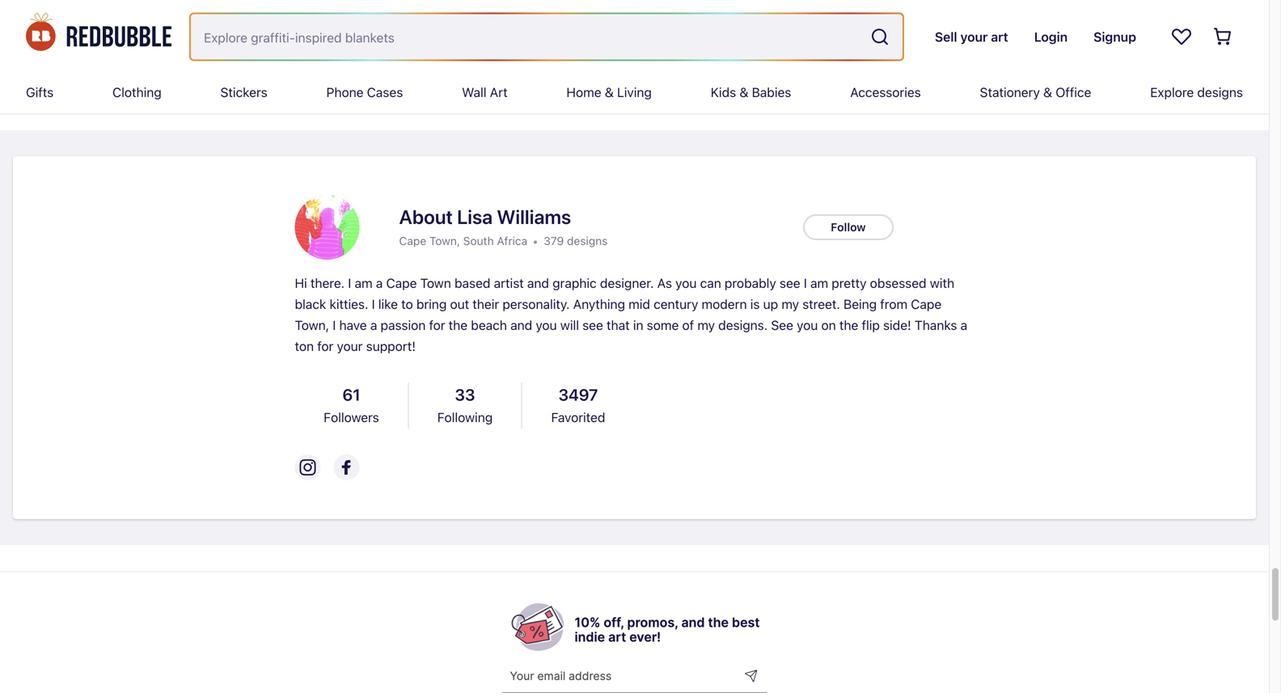 Task type: vqa. For each thing, say whether or not it's contained in the screenshot.
Ahsoka Flower Sabers Drawstring Bag image
no



Task type: describe. For each thing, give the bounding box(es) containing it.
explore
[[1151, 85, 1194, 100]]

is
[[751, 297, 760, 312]]

will
[[561, 318, 579, 333]]

kids & babies link
[[711, 71, 792, 113]]

hi
[[295, 276, 307, 291]]

379 designs
[[544, 234, 608, 248]]

designs inside 379 results element
[[807, 101, 850, 114]]

33
[[455, 385, 475, 404]]

$22.00 (20% off)
[[259, 19, 349, 32]]

support!
[[366, 339, 416, 354]]

modern
[[702, 297, 747, 312]]

home
[[567, 85, 602, 100]]

1 horizontal spatial for
[[429, 318, 445, 333]]

1 vertical spatial and
[[511, 318, 533, 333]]

obsessed
[[870, 276, 927, 291]]

0 vertical spatial and
[[527, 276, 549, 291]]

stationery & office link
[[980, 71, 1092, 113]]

379 results element
[[0, 0, 1270, 130]]

designs for 379 designs
[[567, 234, 608, 248]]

kids
[[711, 85, 736, 100]]

1 vertical spatial 379
[[544, 234, 564, 248]]

stationery & office
[[980, 85, 1092, 100]]

wall
[[462, 85, 487, 100]]

61
[[343, 385, 360, 404]]

in
[[633, 318, 644, 333]]

personality.
[[503, 297, 570, 312]]

babies
[[752, 85, 792, 100]]

flip
[[862, 318, 880, 333]]

& for home
[[605, 85, 614, 100]]

there.
[[311, 276, 345, 291]]

wall art
[[462, 85, 508, 100]]

have
[[339, 318, 367, 333]]

i left like
[[372, 297, 375, 312]]

3497
[[559, 385, 598, 404]]

1
[[689, 101, 695, 114]]

i up kitties.
[[348, 276, 351, 291]]

on
[[822, 318, 836, 333]]

a right have
[[370, 318, 377, 333]]

from
[[881, 297, 908, 312]]

mid
[[629, 297, 650, 312]]

accessories link
[[851, 71, 921, 113]]

anything
[[573, 297, 625, 312]]

ton
[[295, 339, 314, 354]]

designer.
[[600, 276, 654, 291]]

gifts
[[26, 85, 54, 100]]

like
[[379, 297, 398, 312]]

phone cases
[[327, 85, 403, 100]]

& for kids
[[740, 85, 749, 100]]

that
[[607, 318, 630, 333]]

0 horizontal spatial you
[[536, 318, 557, 333]]

a right thanks
[[961, 318, 968, 333]]

off)
[[330, 19, 349, 32]]

to
[[401, 297, 413, 312]]

following
[[438, 410, 493, 425]]

home & living link
[[567, 71, 652, 113]]

kitties.
[[330, 297, 369, 312]]

a up like
[[376, 276, 383, 291]]

with
[[930, 276, 955, 291]]

your
[[337, 339, 363, 354]]

1 vertical spatial my
[[698, 318, 715, 333]]

next link
[[1179, 98, 1228, 113]]

showing 1 - 100 of 379 unique designs
[[640, 101, 850, 114]]

$22.00
[[259, 19, 296, 32]]

100
[[706, 101, 726, 114]]

previous
[[272, 98, 326, 113]]

2 the from the left
[[840, 318, 859, 333]]

being
[[844, 297, 877, 312]]

thanks
[[915, 318, 958, 333]]

designs.
[[719, 318, 768, 333]]

wall art link
[[462, 71, 508, 113]]

previous link
[[259, 98, 336, 113]]

hi there. i am a cape town based artist and graphic designer. as you can probably see i am pretty obsessed with black kitties. i like to bring out their personality. anything mid century modern is up my street. being from cape town, i have a passion for the beach and you will see that in some of my designs.  see you on the flip side!   thanks a ton for your support!
[[295, 276, 968, 354]]

next
[[1189, 98, 1218, 113]]

i up street.
[[804, 276, 807, 291]]

& for stationery
[[1044, 85, 1053, 100]]

designs for explore designs
[[1198, 85, 1244, 100]]

clothing
[[112, 85, 162, 100]]

favorited
[[551, 410, 606, 425]]

followers
[[324, 410, 379, 425]]

can
[[700, 276, 722, 291]]

33 following
[[438, 385, 493, 425]]

stationery
[[980, 85, 1040, 100]]

1 horizontal spatial you
[[676, 276, 697, 291]]

1 the from the left
[[449, 318, 468, 333]]

i left have
[[333, 318, 336, 333]]

kids & babies
[[711, 85, 792, 100]]

probably
[[725, 276, 777, 291]]



Task type: locate. For each thing, give the bounding box(es) containing it.
and
[[527, 276, 549, 291], [511, 318, 533, 333]]

for right ton
[[317, 339, 334, 354]]

am up street.
[[811, 276, 829, 291]]

379
[[743, 101, 764, 114], [544, 234, 564, 248]]

1 & from the left
[[605, 85, 614, 100]]

0 vertical spatial town,
[[430, 234, 460, 248]]

2 vertical spatial designs
[[567, 234, 608, 248]]

based
[[455, 276, 491, 291]]

0 vertical spatial see
[[780, 276, 801, 291]]

for down bring
[[429, 318, 445, 333]]

explore designs
[[1151, 85, 1244, 100]]

0 horizontal spatial of
[[683, 318, 694, 333]]

their
[[473, 297, 499, 312]]

designs
[[1198, 85, 1244, 100], [807, 101, 850, 114], [567, 234, 608, 248]]

art
[[490, 85, 508, 100]]

1 horizontal spatial 379
[[743, 101, 764, 114]]

town, down the black
[[295, 318, 329, 333]]

379 down kids & babies
[[743, 101, 764, 114]]

clothing link
[[112, 71, 162, 113]]

am
[[355, 276, 373, 291], [811, 276, 829, 291]]

you right as
[[676, 276, 697, 291]]

1 vertical spatial cape
[[386, 276, 417, 291]]

stickers link
[[221, 71, 268, 113]]

designs right the explore in the top right of the page
[[1198, 85, 1244, 100]]

1 horizontal spatial the
[[840, 318, 859, 333]]

0 horizontal spatial my
[[698, 318, 715, 333]]

1 vertical spatial designs
[[807, 101, 850, 114]]

cape down about
[[399, 234, 427, 248]]

see right the probably
[[780, 276, 801, 291]]

stickers
[[221, 85, 268, 100]]

-
[[698, 101, 703, 114]]

2 vertical spatial cape
[[911, 297, 942, 312]]

0 horizontal spatial 379
[[544, 234, 564, 248]]

1 vertical spatial see
[[583, 318, 603, 333]]

town, inside hi there. i am a cape town based artist and graphic designer. as you can probably see i am pretty obsessed with black kitties. i like to bring out their personality. anything mid century modern is up my street. being from cape town, i have a passion for the beach and you will see that in some of my designs.  see you on the flip side!   thanks a ton for your support!
[[295, 318, 329, 333]]

1 vertical spatial town,
[[295, 318, 329, 333]]

0 horizontal spatial see
[[583, 318, 603, 333]]

& left office
[[1044, 85, 1053, 100]]

the right on
[[840, 318, 859, 333]]

of down century
[[683, 318, 694, 333]]

beach
[[471, 318, 507, 333]]

i
[[348, 276, 351, 291], [804, 276, 807, 291], [372, 297, 375, 312], [333, 318, 336, 333]]

my
[[782, 297, 799, 312], [698, 318, 715, 333]]

0 vertical spatial for
[[429, 318, 445, 333]]

1 horizontal spatial &
[[740, 85, 749, 100]]

designs right unique
[[807, 101, 850, 114]]

cape up thanks
[[911, 297, 942, 312]]

my down modern
[[698, 318, 715, 333]]

0 vertical spatial 379
[[743, 101, 764, 114]]

passion
[[381, 318, 426, 333]]

of inside 379 results element
[[729, 101, 740, 114]]

see
[[780, 276, 801, 291], [583, 318, 603, 333]]

1 am from the left
[[355, 276, 373, 291]]

about lisa williams
[[399, 206, 571, 228]]

of inside hi there. i am a cape town based artist and graphic designer. as you can probably see i am pretty obsessed with black kitties. i like to bring out their personality. anything mid century modern is up my street. being from cape town, i have a passion for the beach and you will see that in some of my designs.  see you on the flip side!   thanks a ton for your support!
[[683, 318, 694, 333]]

0 vertical spatial of
[[729, 101, 740, 114]]

designs up graphic
[[567, 234, 608, 248]]

the
[[449, 318, 468, 333], [840, 318, 859, 333]]

1 vertical spatial for
[[317, 339, 334, 354]]

office
[[1056, 85, 1092, 100]]

up
[[764, 297, 778, 312]]

designs inside explore designs link
[[1198, 85, 1244, 100]]

lisa
[[457, 206, 493, 228]]

cases
[[367, 85, 403, 100]]

3 & from the left
[[1044, 85, 1053, 100]]

modal overlay box frame element
[[494, 571, 776, 693]]

None field
[[191, 14, 903, 59]]

africa
[[497, 234, 528, 248]]

1 horizontal spatial designs
[[807, 101, 850, 114]]

bring
[[417, 297, 447, 312]]

0 vertical spatial designs
[[1198, 85, 1244, 100]]

out
[[450, 297, 469, 312]]

and up personality.
[[527, 276, 549, 291]]

cape up to
[[386, 276, 417, 291]]

2 horizontal spatial you
[[797, 318, 818, 333]]

a
[[376, 276, 383, 291], [370, 318, 377, 333], [961, 318, 968, 333]]

0 vertical spatial cape
[[399, 234, 427, 248]]

black
[[295, 297, 326, 312]]

street.
[[803, 297, 841, 312]]

1 horizontal spatial of
[[729, 101, 740, 114]]

you
[[676, 276, 697, 291], [536, 318, 557, 333], [797, 318, 818, 333]]

century
[[654, 297, 699, 312]]

see
[[771, 318, 794, 333]]

2 horizontal spatial &
[[1044, 85, 1053, 100]]

1 horizontal spatial see
[[780, 276, 801, 291]]

some
[[647, 318, 679, 333]]

gifts link
[[26, 71, 54, 113]]

Search term search field
[[191, 14, 864, 59]]

you down personality.
[[536, 318, 557, 333]]

the down out
[[449, 318, 468, 333]]

of
[[729, 101, 740, 114], [683, 318, 694, 333]]

town, down about
[[430, 234, 460, 248]]

phone cases link
[[327, 71, 403, 113]]

(20%
[[299, 19, 327, 32]]

home & living
[[567, 85, 652, 100]]

unique
[[767, 101, 804, 114]]

& up 'showing 1 - 100 of 379 unique designs'
[[740, 85, 749, 100]]

and down personality.
[[511, 318, 533, 333]]

pretty
[[832, 276, 867, 291]]

as
[[658, 276, 672, 291]]

living
[[617, 85, 652, 100]]

2 horizontal spatial designs
[[1198, 85, 1244, 100]]

0 horizontal spatial for
[[317, 339, 334, 354]]

menu bar containing gifts
[[26, 71, 1244, 113]]

showing
[[640, 101, 687, 114]]

graphic
[[553, 276, 597, 291]]

2 & from the left
[[740, 85, 749, 100]]

0 horizontal spatial the
[[449, 318, 468, 333]]

& left living
[[605, 85, 614, 100]]

town,
[[430, 234, 460, 248], [295, 318, 329, 333]]

town
[[420, 276, 451, 291]]

artist
[[494, 276, 524, 291]]

1 vertical spatial of
[[683, 318, 694, 333]]

0 vertical spatial my
[[782, 297, 799, 312]]

1 horizontal spatial am
[[811, 276, 829, 291]]

menu bar
[[26, 71, 1244, 113]]

accessories
[[851, 85, 921, 100]]

cape
[[399, 234, 427, 248], [386, 276, 417, 291], [911, 297, 942, 312]]

about
[[399, 206, 453, 228]]

0 horizontal spatial &
[[605, 85, 614, 100]]

of right 100
[[729, 101, 740, 114]]

you left on
[[797, 318, 818, 333]]

379 down williams
[[544, 234, 564, 248]]

phone
[[327, 85, 364, 100]]

3497 favorited
[[551, 385, 606, 425]]

williams
[[497, 206, 571, 228]]

2 am from the left
[[811, 276, 829, 291]]

0 horizontal spatial am
[[355, 276, 373, 291]]

see down the anything
[[583, 318, 603, 333]]

for
[[429, 318, 445, 333], [317, 339, 334, 354]]

0 horizontal spatial town,
[[295, 318, 329, 333]]

1 horizontal spatial my
[[782, 297, 799, 312]]

am up kitties.
[[355, 276, 373, 291]]

side!
[[884, 318, 912, 333]]

explore designs link
[[1151, 71, 1244, 113]]

61 followers
[[324, 385, 379, 425]]

my right up
[[782, 297, 799, 312]]

0 horizontal spatial designs
[[567, 234, 608, 248]]

south
[[463, 234, 494, 248]]

1 horizontal spatial town,
[[430, 234, 460, 248]]



